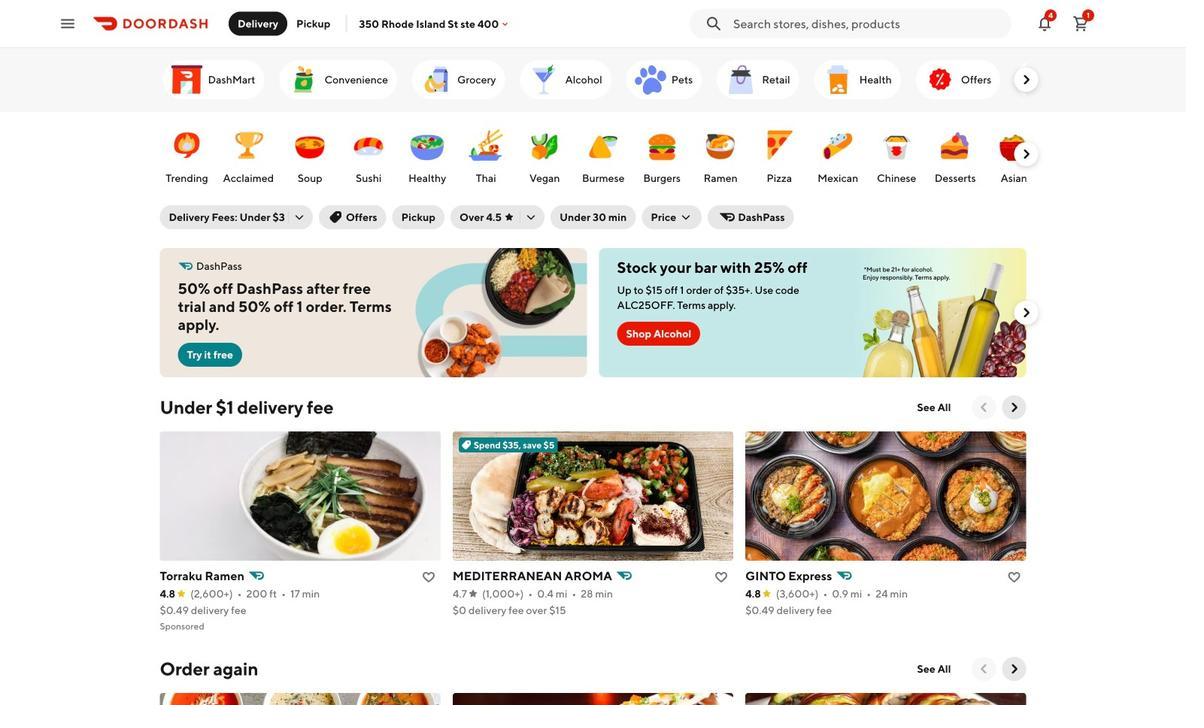 Task type: describe. For each thing, give the bounding box(es) containing it.
convenience image
[[285, 62, 322, 98]]

retail image
[[723, 62, 759, 98]]

0 vertical spatial next button of carousel image
[[1019, 72, 1034, 87]]

open menu image
[[59, 15, 77, 33]]

1 vertical spatial next button of carousel image
[[1007, 400, 1022, 415]]

pets image
[[633, 62, 669, 98]]

previous button of carousel image for bottom next button of carousel icon
[[977, 400, 992, 415]]

0 vertical spatial next button of carousel image
[[1019, 147, 1034, 162]]

2 vertical spatial next button of carousel image
[[1007, 662, 1022, 677]]

grocery image
[[418, 62, 454, 98]]



Task type: vqa. For each thing, say whether or not it's contained in the screenshot.
'Health' icon
yes



Task type: locate. For each thing, give the bounding box(es) containing it.
previous button of carousel image for bottommost next button of carousel image
[[977, 662, 992, 677]]

health image
[[820, 62, 857, 98]]

1 previous button of carousel image from the top
[[977, 400, 992, 415]]

offers image
[[922, 62, 958, 98]]

1 vertical spatial previous button of carousel image
[[977, 662, 992, 677]]

next button of carousel image
[[1019, 147, 1034, 162], [1007, 400, 1022, 415]]

Store search: begin typing to search for stores available on DoorDash text field
[[733, 15, 1003, 32]]

1 vertical spatial next button of carousel image
[[1019, 305, 1034, 320]]

previous button of carousel image
[[977, 400, 992, 415], [977, 662, 992, 677]]

alcohol image
[[526, 62, 562, 98]]

0 items, open order cart image
[[1072, 15, 1090, 33]]

dashmart image
[[169, 62, 205, 98]]

2 previous button of carousel image from the top
[[977, 662, 992, 677]]

flowers image
[[1022, 62, 1058, 98]]

notification bell image
[[1036, 15, 1054, 33]]

0 vertical spatial previous button of carousel image
[[977, 400, 992, 415]]

next button of carousel image
[[1019, 72, 1034, 87], [1019, 305, 1034, 320], [1007, 662, 1022, 677]]



